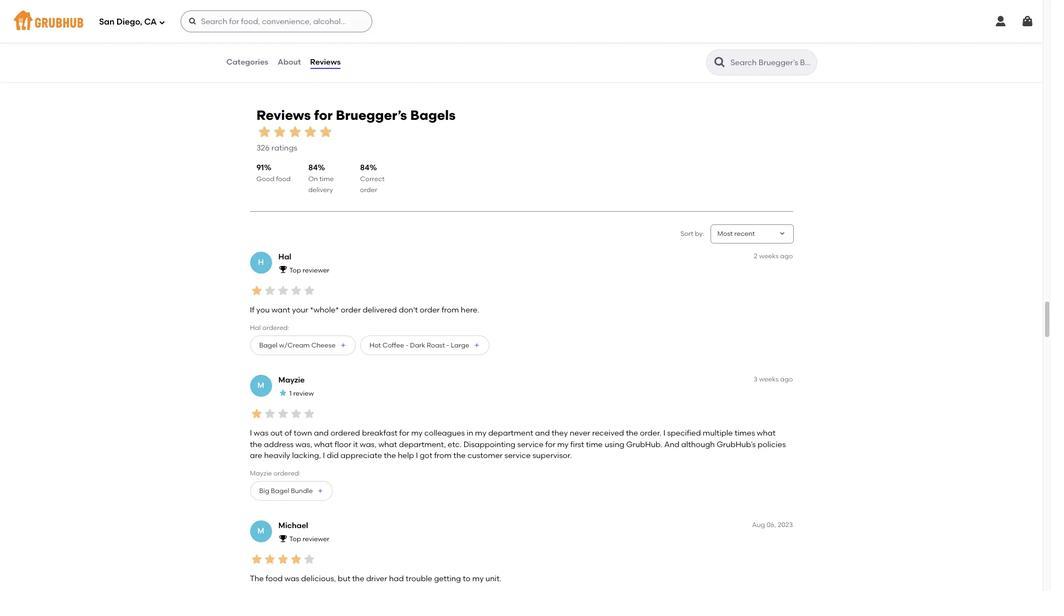 Task type: describe. For each thing, give the bounding box(es) containing it.
floor
[[335, 440, 352, 449]]

1 was, from the left
[[296, 440, 312, 449]]

lacking,
[[292, 451, 321, 461]]

address
[[264, 440, 294, 449]]

large
[[451, 342, 470, 349]]

Search for food, convenience, alcohol... search field
[[181, 10, 373, 32]]

aug 06, 2023
[[753, 522, 793, 529]]

out
[[270, 429, 283, 438]]

they
[[552, 429, 568, 438]]

w/cream
[[279, 342, 310, 349]]

Search Bruegger's Bagels search field
[[730, 58, 814, 68]]

your
[[292, 305, 308, 315]]

bundle
[[291, 487, 313, 495]]

min for $2.49
[[458, 38, 470, 45]]

trophy icon image for michael
[[278, 534, 287, 543]]

specified
[[667, 429, 701, 438]]

was inside i was out of town and ordered breakfast for my colleagues in my department and they never received the order. i specified multiple times what the address was, what floor it was, what department, etc. disappointing service for my first time using grubhub. and although grubhub's policies are heavily lacking, i did appreciate the help i got from the customer service supervisor.
[[254, 429, 269, 438]]

cheese
[[311, 342, 336, 349]]

ihop link
[[242, 9, 410, 21]]

most
[[718, 230, 733, 237]]

06,
[[767, 522, 777, 529]]

sort by:
[[681, 230, 705, 237]]

of
[[285, 429, 292, 438]]

trouble
[[406, 575, 432, 584]]

sort
[[681, 230, 694, 237]]

times
[[735, 429, 755, 438]]

got
[[420, 451, 433, 461]]

my up the department,
[[411, 429, 423, 438]]

review
[[293, 390, 314, 398]]

1
[[289, 390, 292, 398]]

driver
[[366, 575, 387, 584]]

disappointing
[[464, 440, 516, 449]]

25–40 min $4.49 delivery
[[242, 38, 284, 55]]

ratings for 88 ratings
[[384, 49, 410, 59]]

1 - from the left
[[406, 342, 409, 349]]

min for $2.99
[[654, 38, 666, 45]]

caret down icon image
[[778, 230, 787, 238]]

326 ratings
[[257, 144, 297, 153]]

25–40 for $4.49
[[242, 38, 261, 45]]

25–40 min $2.49 delivery
[[438, 38, 480, 55]]

i left did
[[323, 451, 325, 461]]

to
[[463, 575, 471, 584]]

ago for if you want your *whole* order delivered don't order from here.
[[781, 252, 793, 260]]

min for $4.49
[[263, 38, 274, 45]]

roast
[[427, 342, 445, 349]]

supervisor.
[[533, 451, 572, 461]]

hal for hal
[[278, 252, 291, 262]]

91 good food
[[257, 163, 291, 183]]

bagel w/cream cheese
[[259, 342, 336, 349]]

my down they
[[558, 440, 569, 449]]

bruegger's
[[336, 107, 407, 123]]

84 for 84 correct order
[[360, 163, 370, 173]]

unit.
[[486, 575, 502, 584]]

categories
[[226, 57, 268, 67]]

1 horizontal spatial for
[[399, 429, 410, 438]]

the up are
[[250, 440, 262, 449]]

by:
[[695, 230, 705, 237]]

0 horizontal spatial svg image
[[159, 19, 166, 25]]

order right *whole*
[[341, 305, 361, 315]]

not
[[740, 38, 752, 45]]

svg image
[[1021, 15, 1035, 28]]

subscription pass image
[[242, 24, 253, 32]]

san diego, ca
[[99, 17, 157, 27]]

on
[[308, 175, 318, 183]]

received
[[592, 429, 624, 438]]

multiple
[[703, 429, 733, 438]]

hal ordered:
[[250, 324, 289, 332]]

trophy icon image for hal
[[278, 265, 287, 274]]

etc.
[[448, 440, 462, 449]]

bagel w/cream cheese button
[[250, 336, 356, 356]]

the left help
[[384, 451, 396, 461]]

2 horizontal spatial ratings
[[779, 38, 802, 45]]

using
[[605, 440, 625, 449]]

hal for hal ordered:
[[250, 324, 261, 332]]

american
[[257, 24, 289, 31]]

top for michael
[[289, 536, 301, 543]]

correct
[[360, 175, 385, 183]]

from inside i was out of town and ordered breakfast for my colleagues in my department and they never received the order. i specified multiple times what the address was, what floor it was, what department, etc. disappointing service for my first time using grubhub. and although grubhub's policies are heavily lacking, i did appreciate the help i got from the customer service supervisor.
[[434, 451, 452, 461]]

mayzie for mayzie ordered:
[[250, 470, 272, 478]]

order.
[[640, 429, 662, 438]]

88 ratings
[[373, 49, 410, 59]]

my right the in
[[475, 429, 487, 438]]

getting
[[434, 575, 461, 584]]

ago for i was out of town and ordered breakfast for my colleagues in my department and they never received the order. i specified multiple times what the address was, what floor it was, what department, etc. disappointing service for my first time using grubhub. and although grubhub's policies are heavily lacking, i did appreciate the help i got from the customer service supervisor.
[[781, 376, 793, 384]]

reviews for bruegger's bagels
[[257, 107, 456, 123]]

0 horizontal spatial what
[[314, 440, 333, 449]]

2023
[[778, 522, 793, 529]]

weeks for i was out of town and ordered breakfast for my colleagues in my department and they never received the order. i specified multiple times what the address was, what floor it was, what department, etc. disappointing service for my first time using grubhub. and although grubhub's policies are heavily lacking, i did appreciate the help i got from the customer service supervisor.
[[759, 376, 779, 384]]

m for michael
[[258, 527, 264, 536]]

2 horizontal spatial what
[[757, 429, 776, 438]]

top reviewer for michael
[[289, 536, 330, 543]]

$2.49
[[438, 47, 453, 55]]

policies
[[758, 440, 786, 449]]

help
[[398, 451, 414, 461]]

food inside '91 good food'
[[276, 175, 291, 183]]

delivery for 25–40 min $4.49 delivery
[[259, 47, 284, 55]]

my right the to
[[473, 575, 484, 584]]

delivery for 84 on time delivery
[[308, 186, 333, 194]]

ordered: for out
[[274, 470, 301, 478]]

appreciate
[[341, 451, 382, 461]]

want
[[272, 305, 290, 315]]

delivered
[[363, 305, 397, 315]]

but
[[338, 575, 350, 584]]

plus icon image for bagel w/cream cheese
[[340, 343, 347, 349]]

the food was delicious, but the driver had trouble getting to my unit.
[[250, 575, 502, 584]]

reviews for reviews
[[310, 57, 341, 67]]



Task type: vqa. For each thing, say whether or not it's contained in the screenshot.
SUBWAY®
no



Task type: locate. For each thing, give the bounding box(es) containing it.
2 m from the top
[[258, 527, 264, 536]]

the up grubhub.
[[626, 429, 638, 438]]

delivery inside the 25–40 min $4.49 delivery
[[259, 47, 284, 55]]

weeks right 3
[[759, 376, 779, 384]]

2 top from the top
[[289, 536, 301, 543]]

did
[[327, 451, 339, 461]]

2 horizontal spatial svg image
[[995, 15, 1008, 28]]

bagels
[[410, 107, 456, 123]]

1 vertical spatial top reviewer
[[289, 536, 330, 543]]

ordered: down want
[[262, 324, 289, 332]]

1 vertical spatial food
[[266, 575, 283, 584]]

2 25–40 from the left
[[438, 38, 457, 45]]

what down "breakfast"
[[379, 440, 397, 449]]

326
[[257, 144, 270, 153]]

min inside the 25–40 min $4.49 delivery
[[263, 38, 274, 45]]

ago right 3
[[781, 376, 793, 384]]

25–40 up $4.49
[[242, 38, 261, 45]]

2 - from the left
[[447, 342, 449, 349]]

ratings
[[779, 38, 802, 45], [384, 49, 410, 59], [272, 144, 297, 153]]

delivery right $2.99
[[651, 47, 675, 55]]

from left here.
[[442, 305, 459, 315]]

good
[[257, 175, 275, 183]]

mayzie up big
[[250, 470, 272, 478]]

2 horizontal spatial min
[[654, 38, 666, 45]]

25–40 up $2.99
[[633, 38, 652, 45]]

i
[[250, 429, 252, 438], [664, 429, 666, 438], [323, 451, 325, 461], [416, 451, 418, 461]]

big bagel bundle
[[259, 487, 313, 495]]

1 horizontal spatial was,
[[360, 440, 377, 449]]

$4.49
[[242, 47, 258, 55]]

-
[[406, 342, 409, 349], [447, 342, 449, 349]]

0 vertical spatial service
[[518, 440, 544, 449]]

plus icon image right bundle
[[317, 488, 324, 495]]

ordered: up big bagel bundle
[[274, 470, 301, 478]]

coffee
[[383, 342, 404, 349]]

1 vertical spatial bagel
[[271, 487, 289, 495]]

25–40 for $2.49
[[438, 38, 457, 45]]

m for mayzie
[[258, 381, 264, 391]]

0 horizontal spatial and
[[314, 429, 329, 438]]

2 84 from the left
[[360, 163, 370, 173]]

m left "michael"
[[258, 527, 264, 536]]

1 vertical spatial m
[[258, 527, 264, 536]]

hal
[[278, 252, 291, 262], [250, 324, 261, 332]]

reviewer for hal
[[303, 266, 330, 274]]

1 vertical spatial top
[[289, 536, 301, 543]]

84 for 84 on time delivery
[[308, 163, 318, 173]]

0 vertical spatial ratings
[[779, 38, 802, 45]]

time right first
[[586, 440, 603, 449]]

0 vertical spatial from
[[442, 305, 459, 315]]

order
[[360, 186, 377, 194], [341, 305, 361, 315], [420, 305, 440, 315]]

breakfast
[[362, 429, 398, 438]]

h
[[258, 258, 264, 267]]

2 top reviewer from the top
[[289, 536, 330, 543]]

search icon image
[[713, 56, 727, 69]]

big
[[259, 487, 269, 495]]

1 horizontal spatial what
[[379, 440, 397, 449]]

weeks right 2
[[759, 252, 779, 260]]

2
[[754, 252, 758, 260]]

0 vertical spatial was
[[254, 429, 269, 438]]

heavily
[[264, 451, 290, 461]]

for up supervisor.
[[546, 440, 556, 449]]

1 vertical spatial reviewer
[[303, 536, 330, 543]]

bagel right big
[[271, 487, 289, 495]]

1 review
[[289, 390, 314, 398]]

plus icon image right cheese
[[340, 343, 347, 349]]

the right the but
[[352, 575, 365, 584]]

0 vertical spatial hal
[[278, 252, 291, 262]]

and
[[665, 440, 680, 449]]

are
[[250, 451, 262, 461]]

was left the delicious,
[[285, 575, 299, 584]]

1 horizontal spatial -
[[447, 342, 449, 349]]

1 84 from the left
[[308, 163, 318, 173]]

0 horizontal spatial -
[[406, 342, 409, 349]]

food right good
[[276, 175, 291, 183]]

- left the dark
[[406, 342, 409, 349]]

1 horizontal spatial mayzie
[[278, 376, 305, 385]]

ratings right 326
[[272, 144, 297, 153]]

1 horizontal spatial was
[[285, 575, 299, 584]]

1 vertical spatial ratings
[[384, 49, 410, 59]]

reviewer up *whole*
[[303, 266, 330, 274]]

food right 'the'
[[266, 575, 283, 584]]

min
[[263, 38, 274, 45], [458, 38, 470, 45], [654, 38, 666, 45]]

aug
[[753, 522, 765, 529]]

reviews up 326 ratings
[[257, 107, 311, 123]]

2 horizontal spatial 25–40
[[633, 38, 652, 45]]

if you want your *whole* order delivered don't order from here.
[[250, 305, 480, 315]]

here.
[[461, 305, 480, 315]]

84 up the "correct"
[[360, 163, 370, 173]]

delivery inside 25–40 min $2.99 delivery
[[651, 47, 675, 55]]

about button
[[277, 43, 302, 82]]

weeks for if you want your *whole* order delivered don't order from here.
[[759, 252, 779, 260]]

0 vertical spatial m
[[258, 381, 264, 391]]

0 horizontal spatial ratings
[[272, 144, 297, 153]]

most recent
[[718, 230, 755, 237]]

1 horizontal spatial ratings
[[384, 49, 410, 59]]

1 ago from the top
[[781, 252, 793, 260]]

big bagel bundle button
[[250, 482, 333, 501]]

reviewer down "michael"
[[303, 536, 330, 543]]

0 vertical spatial reviewer
[[303, 266, 330, 274]]

min inside the 25–40 min $2.49 delivery
[[458, 38, 470, 45]]

reviews inside button
[[310, 57, 341, 67]]

0 vertical spatial trophy icon image
[[278, 265, 287, 274]]

dark
[[410, 342, 425, 349]]

order down the "correct"
[[360, 186, 377, 194]]

1 vertical spatial for
[[399, 429, 410, 438]]

ago down caret down icon
[[781, 252, 793, 260]]

1 vertical spatial ordered:
[[274, 470, 301, 478]]

Sort by: field
[[718, 229, 755, 239]]

1 horizontal spatial time
[[586, 440, 603, 449]]

1 min from the left
[[263, 38, 274, 45]]

mayzie ordered:
[[250, 470, 301, 478]]

2 and from the left
[[535, 429, 550, 438]]

0 horizontal spatial mayzie
[[250, 470, 272, 478]]

2 min from the left
[[458, 38, 470, 45]]

order right don't
[[420, 305, 440, 315]]

customer
[[468, 451, 503, 461]]

25–40 inside the 25–40 min $2.49 delivery
[[438, 38, 457, 45]]

2 weeks from the top
[[759, 376, 779, 384]]

2 horizontal spatial plus icon image
[[474, 343, 480, 349]]

0 vertical spatial weeks
[[759, 252, 779, 260]]

delicious,
[[301, 575, 336, 584]]

although
[[682, 440, 715, 449]]

don't
[[399, 305, 418, 315]]

ordered
[[331, 429, 360, 438]]

1 and from the left
[[314, 429, 329, 438]]

delivery for 25–40 min $2.49 delivery
[[455, 47, 480, 55]]

reviews for reviews for bruegger's bagels
[[257, 107, 311, 123]]

i was out of town and ordered breakfast for my colleagues in my department and they never received the order. i specified multiple times what the address was, what floor it was, what department, etc. disappointing service for my first time using grubhub. and although grubhub's policies are heavily lacking, i did appreciate the help i got from the customer service supervisor.
[[250, 429, 786, 461]]

1 horizontal spatial and
[[535, 429, 550, 438]]

1 vertical spatial was
[[285, 575, 299, 584]]

2 vertical spatial for
[[546, 440, 556, 449]]

in
[[467, 429, 473, 438]]

grubhub.
[[626, 440, 663, 449]]

0 horizontal spatial min
[[263, 38, 274, 45]]

0 vertical spatial for
[[314, 107, 333, 123]]

was
[[254, 429, 269, 438], [285, 575, 299, 584]]

reviewer for michael
[[303, 536, 330, 543]]

min inside 25–40 min $2.99 delivery
[[654, 38, 666, 45]]

0 horizontal spatial time
[[320, 175, 334, 183]]

plus icon image
[[340, 343, 347, 349], [474, 343, 480, 349], [317, 488, 324, 495]]

1 top from the top
[[289, 266, 301, 274]]

top reviewer
[[289, 266, 330, 274], [289, 536, 330, 543]]

trophy icon image right h
[[278, 265, 287, 274]]

michael
[[278, 522, 308, 531]]

svg image
[[995, 15, 1008, 28], [189, 17, 197, 26], [159, 19, 166, 25]]

1 m from the top
[[258, 381, 264, 391]]

1 vertical spatial ago
[[781, 376, 793, 384]]

1 vertical spatial time
[[586, 440, 603, 449]]

time inside 84 on time delivery
[[320, 175, 334, 183]]

88
[[373, 49, 382, 59]]

1 vertical spatial from
[[434, 451, 452, 461]]

trophy icon image
[[278, 265, 287, 274], [278, 534, 287, 543]]

0 horizontal spatial 25–40
[[242, 38, 261, 45]]

0 horizontal spatial plus icon image
[[317, 488, 324, 495]]

0 vertical spatial top reviewer
[[289, 266, 330, 274]]

reviews button
[[310, 43, 341, 82]]

delivery right $2.49
[[455, 47, 480, 55]]

plus icon image for big bagel bundle
[[317, 488, 324, 495]]

reviewer
[[303, 266, 330, 274], [303, 536, 330, 543]]

grubhub's
[[717, 440, 756, 449]]

0 vertical spatial reviews
[[310, 57, 341, 67]]

m left 1
[[258, 381, 264, 391]]

1 horizontal spatial plus icon image
[[340, 343, 347, 349]]

mayzie up 1
[[278, 376, 305, 385]]

from down etc.
[[434, 451, 452, 461]]

0 vertical spatial top
[[289, 266, 301, 274]]

1 horizontal spatial min
[[458, 38, 470, 45]]

25–40 for $2.99
[[633, 38, 652, 45]]

1 25–40 from the left
[[242, 38, 261, 45]]

had
[[389, 575, 404, 584]]

not enough ratings
[[740, 38, 802, 45]]

town
[[294, 429, 312, 438]]

mayzie for mayzie
[[278, 376, 305, 385]]

the
[[250, 575, 264, 584]]

ratings right 88
[[384, 49, 410, 59]]

reviews right about
[[310, 57, 341, 67]]

84 inside 84 on time delivery
[[308, 163, 318, 173]]

1 horizontal spatial hal
[[278, 252, 291, 262]]

0 vertical spatial ago
[[781, 252, 793, 260]]

84 inside 84 correct order
[[360, 163, 370, 173]]

colleagues
[[425, 429, 465, 438]]

84 up on
[[308, 163, 318, 173]]

25–40 inside 25–40 min $2.99 delivery
[[633, 38, 652, 45]]

service
[[518, 440, 544, 449], [505, 451, 531, 461]]

weeks
[[759, 252, 779, 260], [759, 376, 779, 384]]

25–40 up $2.49
[[438, 38, 457, 45]]

0 vertical spatial mayzie
[[278, 376, 305, 385]]

for
[[314, 107, 333, 123], [399, 429, 410, 438], [546, 440, 556, 449]]

0 horizontal spatial for
[[314, 107, 333, 123]]

1 vertical spatial weeks
[[759, 376, 779, 384]]

and
[[314, 429, 329, 438], [535, 429, 550, 438]]

first
[[571, 440, 584, 449]]

1 vertical spatial service
[[505, 451, 531, 461]]

2 was, from the left
[[360, 440, 377, 449]]

delivery inside the 25–40 min $2.49 delivery
[[455, 47, 480, 55]]

department,
[[399, 440, 446, 449]]

time right on
[[320, 175, 334, 183]]

0 vertical spatial bagel
[[259, 342, 278, 349]]

the
[[626, 429, 638, 438], [250, 440, 262, 449], [384, 451, 396, 461], [454, 451, 466, 461], [352, 575, 365, 584]]

25–40 inside the 25–40 min $4.49 delivery
[[242, 38, 261, 45]]

i up and
[[664, 429, 666, 438]]

delivery down on
[[308, 186, 333, 194]]

1 vertical spatial mayzie
[[250, 470, 272, 478]]

2 ago from the top
[[781, 376, 793, 384]]

2 trophy icon image from the top
[[278, 534, 287, 543]]

2 vertical spatial ratings
[[272, 144, 297, 153]]

plus icon image inside bagel w/cream cheese button
[[340, 343, 347, 349]]

department
[[488, 429, 533, 438]]

3
[[754, 376, 758, 384]]

0 horizontal spatial 84
[[308, 163, 318, 173]]

1 vertical spatial hal
[[250, 324, 261, 332]]

delivery up about
[[259, 47, 284, 55]]

bagel down hal ordered:
[[259, 342, 278, 349]]

3 weeks ago
[[754, 376, 793, 384]]

plus icon image inside hot coffee - dark roast - large button
[[474, 343, 480, 349]]

ihop
[[242, 9, 264, 20]]

0 vertical spatial food
[[276, 175, 291, 183]]

top for hal
[[289, 266, 301, 274]]

1 horizontal spatial 84
[[360, 163, 370, 173]]

and left they
[[535, 429, 550, 438]]

hot coffee - dark roast - large
[[370, 342, 470, 349]]

i up are
[[250, 429, 252, 438]]

0 vertical spatial ordered:
[[262, 324, 289, 332]]

bagel
[[259, 342, 278, 349], [271, 487, 289, 495]]

delivery for 25–40 min $2.99 delivery
[[651, 47, 675, 55]]

1 horizontal spatial svg image
[[189, 17, 197, 26]]

was left out
[[254, 429, 269, 438]]

1 horizontal spatial 25–40
[[438, 38, 457, 45]]

what up policies
[[757, 429, 776, 438]]

you
[[256, 305, 270, 315]]

time inside i was out of town and ordered breakfast for my colleagues in my department and they never received the order. i specified multiple times what the address was, what floor it was, what department, etc. disappointing service for my first time using grubhub. and although grubhub's policies are heavily lacking, i did appreciate the help i got from the customer service supervisor.
[[586, 440, 603, 449]]

ca
[[144, 17, 157, 27]]

hal right h
[[278, 252, 291, 262]]

0 vertical spatial time
[[320, 175, 334, 183]]

san
[[99, 17, 115, 27]]

for up the department,
[[399, 429, 410, 438]]

if
[[250, 305, 255, 315]]

1 weeks from the top
[[759, 252, 779, 260]]

*whole*
[[310, 305, 339, 315]]

top down "michael"
[[289, 536, 301, 543]]

and right town
[[314, 429, 329, 438]]

for left the bruegger's
[[314, 107, 333, 123]]

ratings right enough
[[779, 38, 802, 45]]

1 top reviewer from the top
[[289, 266, 330, 274]]

- right roast
[[447, 342, 449, 349]]

2 horizontal spatial for
[[546, 440, 556, 449]]

was, down town
[[296, 440, 312, 449]]

plus icon image for hot coffee - dark roast - large
[[474, 343, 480, 349]]

trophy icon image down "michael"
[[278, 534, 287, 543]]

hal down if
[[250, 324, 261, 332]]

ordered: for want
[[262, 324, 289, 332]]

order inside 84 correct order
[[360, 186, 377, 194]]

top reviewer up your
[[289, 266, 330, 274]]

top reviewer down "michael"
[[289, 536, 330, 543]]

25–40 min $2.99 delivery
[[633, 38, 675, 55]]

i left got
[[416, 451, 418, 461]]

1 trophy icon image from the top
[[278, 265, 287, 274]]

25–40
[[242, 38, 261, 45], [438, 38, 457, 45], [633, 38, 652, 45]]

plus icon image right large
[[474, 343, 480, 349]]

delivery inside 84 on time delivery
[[308, 186, 333, 194]]

was,
[[296, 440, 312, 449], [360, 440, 377, 449]]

1 vertical spatial reviews
[[257, 107, 311, 123]]

hot coffee - dark roast - large button
[[360, 336, 490, 356]]

what up did
[[314, 440, 333, 449]]

ago
[[781, 252, 793, 260], [781, 376, 793, 384]]

3 25–40 from the left
[[633, 38, 652, 45]]

1 vertical spatial trophy icon image
[[278, 534, 287, 543]]

was, right it
[[360, 440, 377, 449]]

1 reviewer from the top
[[303, 266, 330, 274]]

ratings for 326 ratings
[[272, 144, 297, 153]]

star icon image
[[366, 37, 375, 46], [375, 37, 384, 46], [384, 37, 393, 46], [393, 37, 401, 46], [401, 37, 410, 46], [401, 37, 410, 46], [562, 37, 571, 46], [571, 37, 580, 46], [580, 37, 588, 46], [588, 37, 597, 46], [588, 37, 597, 46], [597, 37, 606, 46], [257, 124, 272, 140], [272, 124, 287, 140], [287, 124, 303, 140], [303, 124, 318, 140], [318, 124, 333, 140], [250, 284, 263, 297], [263, 284, 276, 297], [276, 284, 289, 297], [289, 284, 303, 297], [303, 284, 316, 297], [278, 389, 287, 397], [250, 407, 263, 421], [263, 407, 276, 421], [276, 407, 289, 421], [289, 407, 303, 421], [303, 407, 316, 421], [250, 553, 263, 566], [263, 553, 276, 566], [276, 553, 289, 566], [289, 553, 303, 566], [303, 553, 316, 566]]

3 min from the left
[[654, 38, 666, 45]]

2 weeks ago
[[754, 252, 793, 260]]

top reviewer for hal
[[289, 266, 330, 274]]

0 horizontal spatial was,
[[296, 440, 312, 449]]

the down etc.
[[454, 451, 466, 461]]

2 reviewer from the top
[[303, 536, 330, 543]]

main navigation navigation
[[0, 0, 1043, 43]]

0 horizontal spatial hal
[[250, 324, 261, 332]]

top right h
[[289, 266, 301, 274]]

plus icon image inside the big bagel bundle button
[[317, 488, 324, 495]]

0 horizontal spatial was
[[254, 429, 269, 438]]



